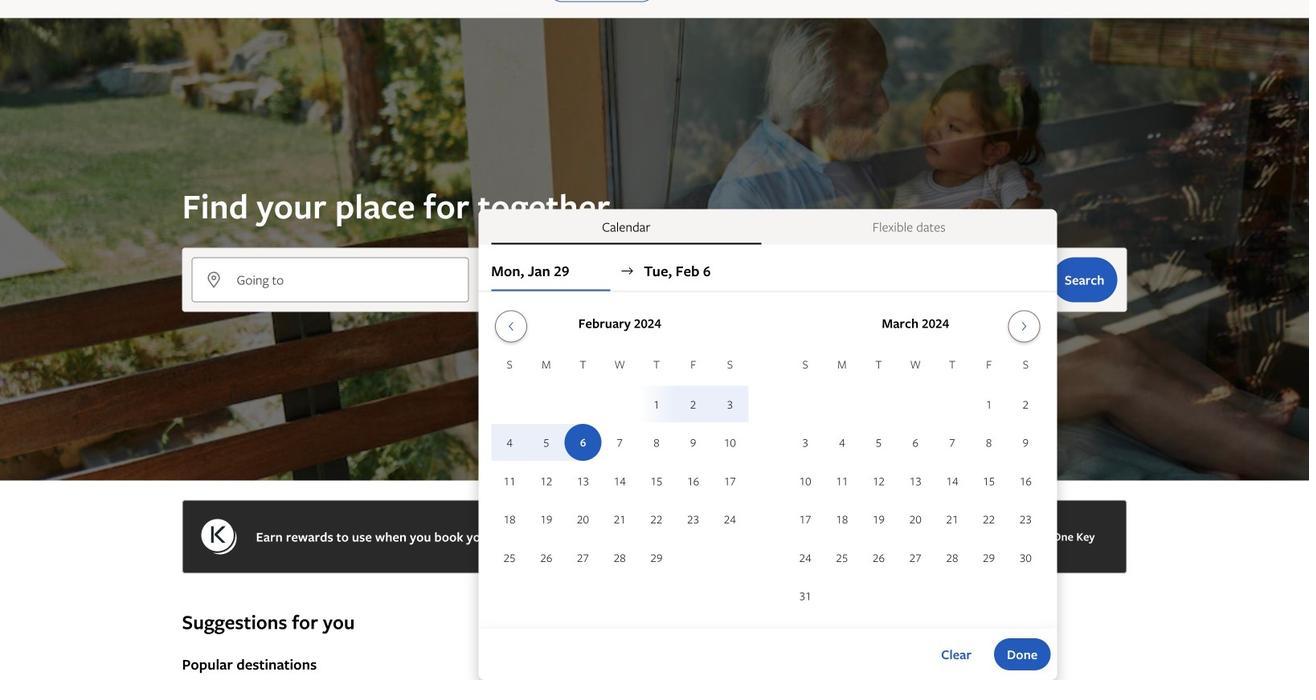 Task type: describe. For each thing, give the bounding box(es) containing it.
directional image
[[620, 264, 635, 279]]

recently viewed region
[[172, 584, 1137, 610]]

next month image
[[1015, 320, 1034, 333]]

tab list inside wizard region
[[479, 209, 1057, 245]]



Task type: locate. For each thing, give the bounding box(es) containing it.
march 2024 element
[[787, 356, 1045, 617]]

main content
[[0, 18, 1310, 681]]

previous month image
[[502, 320, 521, 333]]

application
[[491, 304, 1045, 617]]

application inside wizard region
[[491, 304, 1045, 617]]

february 2024 element
[[491, 356, 749, 578]]

wizard region
[[0, 18, 1310, 681]]

tab list
[[479, 209, 1057, 245]]



Task type: vqa. For each thing, say whether or not it's contained in the screenshot.
APPLICATION
yes



